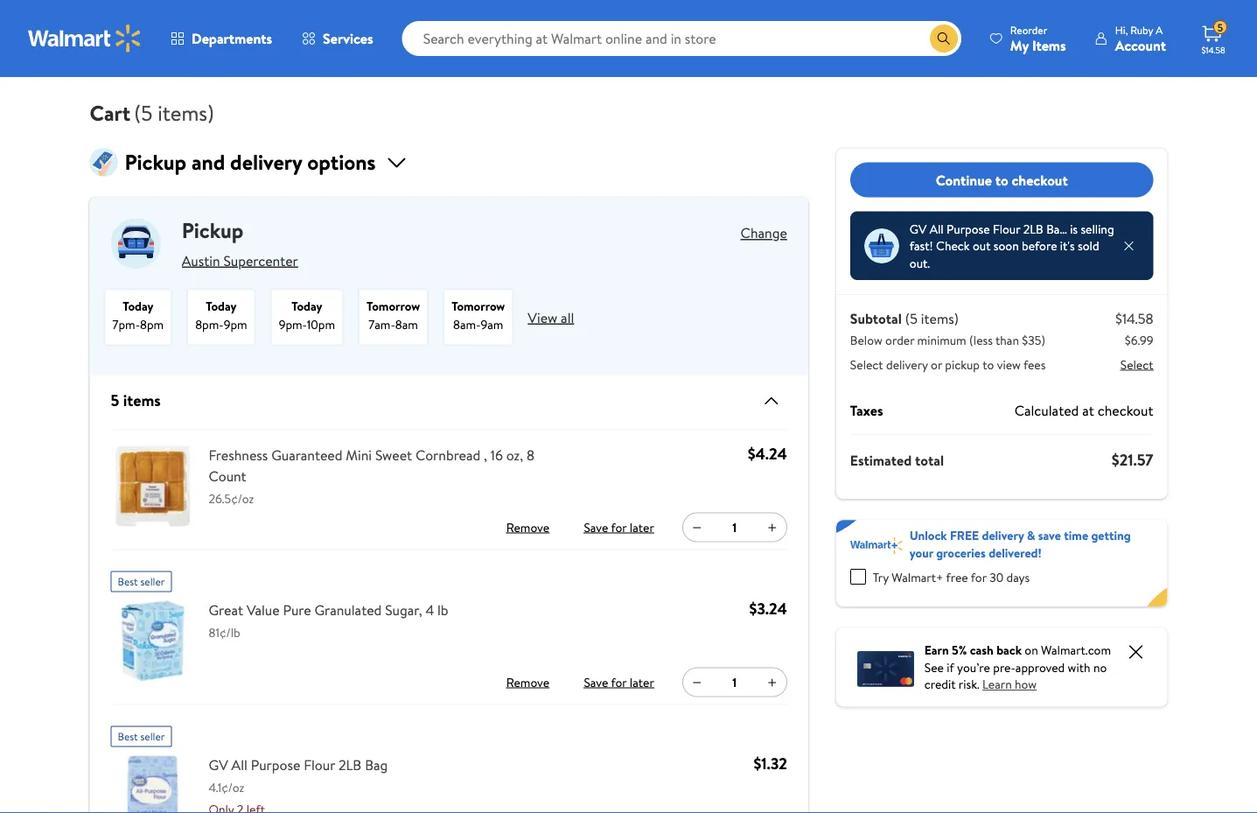 Task type: describe. For each thing, give the bounding box(es) containing it.
save for the decrease quantity freshness guaranteed mini sweet cornbread , 16 oz, 8 count, current quantity 1 image
[[584, 519, 609, 536]]

calculated at checkout
[[1015, 401, 1154, 420]]

hi, ruby a account
[[1116, 22, 1167, 55]]

items
[[123, 390, 161, 411]]

banner containing unlock free delivery & save time getting your groceries delivered!
[[837, 520, 1168, 607]]

with
[[1068, 659, 1091, 676]]

lb
[[438, 600, 449, 619]]

$4.24
[[748, 443, 788, 465]]

guaranteed
[[272, 445, 343, 464]]

less than x qty image
[[865, 228, 900, 263]]

change button
[[741, 223, 788, 242]]

time
[[1065, 527, 1089, 544]]

walmart image
[[28, 25, 142, 53]]

remove button for the decrease quantity freshness guaranteed mini sweet cornbread , 16 oz, 8 count, current quantity 1 image's save for later button
[[500, 513, 556, 541]]

days
[[1007, 568, 1030, 585]]

select button
[[1121, 356, 1154, 373]]

2lb for ba...
[[1024, 220, 1044, 237]]

8am
[[395, 316, 418, 333]]

no
[[1094, 659, 1108, 676]]

supercenter
[[224, 251, 298, 270]]

5 for 5 items
[[111, 390, 119, 411]]

freshness guaranteed mini sweet cornbread , 16 oz, 8 count link
[[209, 444, 564, 486]]

reorder
[[1011, 22, 1048, 37]]

sold
[[1078, 237, 1100, 254]]

check
[[937, 237, 970, 254]]

walmart.com
[[1042, 642, 1112, 659]]

checkout for continue to checkout
[[1012, 170, 1068, 189]]

81¢/lb
[[209, 624, 240, 641]]

tomorrow 8am-9am
[[452, 298, 505, 333]]

view
[[998, 356, 1021, 373]]

a
[[1156, 22, 1163, 37]]

8am-
[[454, 316, 481, 333]]

today 7pm-8pm
[[112, 298, 164, 333]]

8pm-
[[195, 316, 224, 333]]

tomorrow for 8am
[[367, 298, 420, 315]]

subtotal
[[851, 309, 902, 328]]

flour for bag
[[304, 755, 335, 774]]

delivered!
[[989, 544, 1042, 561]]

5 items
[[111, 390, 161, 411]]

freshness guaranteed mini sweet cornbread , 16 oz, 8 count 26.5¢/oz
[[209, 445, 535, 507]]

learn
[[983, 676, 1013, 693]]

for for increase quantity great value pure granulated sugar, 4 lb, current quantity 1 image
[[611, 674, 627, 691]]

Search search field
[[402, 21, 962, 56]]

continue
[[936, 170, 993, 189]]

below order minimum (less than $35)
[[851, 332, 1046, 349]]

save for later for 'decrease quantity great value pure granulated sugar, 4 lb, current quantity 1' "icon"
[[584, 674, 655, 691]]

8
[[527, 445, 535, 464]]

gv all purpose flour 2lb bag 4.1¢/oz
[[209, 755, 388, 796]]

learn how
[[983, 676, 1037, 693]]

sugar,
[[385, 600, 422, 619]]

select for select delivery or pickup to view fees
[[851, 356, 884, 373]]

$3.24
[[750, 598, 788, 620]]

getting
[[1092, 527, 1131, 544]]

groceries
[[937, 544, 986, 561]]

pickup and delivery options button
[[90, 147, 809, 177]]

see
[[925, 659, 944, 676]]

best seller for $3.24
[[118, 574, 165, 589]]

gv all purpose flour 2lb bag, with add-on services, 4.1¢/oz, 1 in cart only 2  left image
[[111, 754, 195, 813]]

cart_gic_illustration image
[[90, 148, 118, 176]]

flour for ba...
[[993, 220, 1021, 237]]

to inside the continue to checkout button
[[996, 170, 1009, 189]]

your
[[910, 544, 934, 561]]

increase quantity great value pure granulated sugar, 4 lb, current quantity 1 image
[[766, 675, 780, 689]]

how
[[1015, 676, 1037, 693]]

all for bag
[[232, 755, 248, 774]]

total
[[916, 450, 945, 470]]

great value pure granulated sugar, 4 lb link
[[209, 599, 450, 620]]

below
[[851, 332, 883, 349]]

minimum
[[918, 332, 967, 349]]

mini
[[346, 445, 372, 464]]

pickup
[[946, 356, 980, 373]]

pickup for pickup and delivery options
[[125, 147, 187, 177]]

learn how link
[[983, 676, 1037, 693]]

7pm-
[[112, 316, 140, 333]]

items) for subtotal (5 items)
[[922, 309, 959, 328]]

8pm
[[140, 316, 164, 333]]

delivery for and
[[230, 147, 302, 177]]

sweet
[[375, 445, 412, 464]]

change
[[741, 223, 788, 242]]

save for later button for the decrease quantity freshness guaranteed mini sweet cornbread , 16 oz, 8 count, current quantity 1 image
[[581, 513, 658, 541]]

select for select button at the right of page
[[1121, 356, 1154, 373]]

try
[[873, 568, 889, 585]]

$6.99
[[1126, 332, 1154, 349]]

oz,
[[507, 445, 524, 464]]

cart
[[90, 98, 131, 127]]

select delivery or pickup to view fees
[[851, 356, 1046, 373]]

freshness guaranteed mini sweet cornbread , 16 oz, 8 count, with add-on services, 26.5¢/oz, 1 in cart image
[[111, 444, 195, 528]]

$21.57
[[1112, 449, 1154, 471]]

pickup for pickup
[[182, 216, 244, 245]]

4.1¢/oz
[[209, 779, 245, 796]]

remove button for save for later button for 'decrease quantity great value pure granulated sugar, 4 lb, current quantity 1' "icon"
[[500, 668, 556, 696]]

1 for 'decrease quantity great value pure granulated sugar, 4 lb, current quantity 1' "icon"
[[733, 674, 737, 691]]

$35)
[[1023, 332, 1046, 349]]

items
[[1033, 35, 1067, 55]]

16
[[491, 445, 503, 464]]

seller for $3.24
[[140, 574, 165, 589]]

save for later button for 'decrease quantity great value pure granulated sugar, 4 lb, current quantity 1' "icon"
[[581, 668, 658, 696]]

calculated
[[1015, 401, 1080, 420]]

continue to checkout button
[[851, 162, 1154, 197]]

view all button
[[528, 308, 575, 327]]

before
[[1022, 237, 1058, 254]]

subtotal (5 items)
[[851, 309, 959, 328]]

approved
[[1016, 659, 1066, 676]]

today for 8pm
[[123, 298, 154, 315]]

1 for the decrease quantity freshness guaranteed mini sweet cornbread , 16 oz, 8 count, current quantity 1 image
[[733, 519, 737, 536]]

fast!
[[910, 237, 934, 254]]



Task type: locate. For each thing, give the bounding box(es) containing it.
1 vertical spatial best
[[118, 729, 138, 744]]

0 vertical spatial to
[[996, 170, 1009, 189]]

1 horizontal spatial delivery
[[887, 356, 928, 373]]

purpose inside gv all purpose flour 2lb ba... is selling fast! check out soon before it's sold out.
[[947, 220, 991, 237]]

1 vertical spatial $14.58
[[1116, 309, 1154, 328]]

today inside today 9pm-10pm
[[292, 298, 323, 315]]

all up out.
[[930, 220, 944, 237]]

best seller up gv all purpose flour 2lb bag, with add-on services, 4.1¢/oz, 1 in cart only 2  left image
[[118, 729, 165, 744]]

items) for cart (5 items)
[[158, 98, 214, 127]]

checkout inside button
[[1012, 170, 1068, 189]]

1 vertical spatial for
[[971, 568, 987, 585]]

for left the decrease quantity freshness guaranteed mini sweet cornbread , 16 oz, 8 count, current quantity 1 image
[[611, 519, 627, 536]]

2 save for later from the top
[[584, 674, 655, 691]]

0 vertical spatial remove
[[507, 519, 550, 536]]

2 1 from the top
[[733, 674, 737, 691]]

best for $3.24
[[118, 574, 138, 589]]

1 vertical spatial seller
[[140, 729, 165, 744]]

2 seller from the top
[[140, 729, 165, 744]]

1 save for later button from the top
[[581, 513, 658, 541]]

select down below
[[851, 356, 884, 373]]

today up 10pm at left
[[292, 298, 323, 315]]

best seller alert up gv all purpose flour 2lb bag, with add-on services, 4.1¢/oz, 1 in cart only 2  left image
[[111, 719, 172, 747]]

items)
[[158, 98, 214, 127], [922, 309, 959, 328]]

1 vertical spatial items)
[[922, 309, 959, 328]]

(5 up the order
[[906, 309, 918, 328]]

0 vertical spatial delivery
[[230, 147, 302, 177]]

1 vertical spatial checkout
[[1098, 401, 1154, 420]]

0 vertical spatial for
[[611, 519, 627, 536]]

5 for 5
[[1218, 20, 1224, 35]]

credit
[[925, 676, 956, 693]]

1 vertical spatial 5
[[111, 390, 119, 411]]

1 vertical spatial delivery
[[887, 356, 928, 373]]

0 vertical spatial pickup
[[125, 147, 187, 177]]

best seller alert for $3.24
[[111, 564, 172, 592]]

1 best seller alert from the top
[[111, 564, 172, 592]]

for left 30 in the right of the page
[[971, 568, 987, 585]]

today inside "today 8pm-9pm"
[[206, 298, 237, 315]]

tomorrow 7am-8am
[[367, 298, 420, 333]]

gv up the 4.1¢/oz
[[209, 755, 228, 774]]

1 horizontal spatial to
[[996, 170, 1009, 189]]

(5 for subtotal
[[906, 309, 918, 328]]

1 left increase quantity great value pure granulated sugar, 4 lb, current quantity 1 image
[[733, 674, 737, 691]]

0 horizontal spatial delivery
[[230, 147, 302, 177]]

view all
[[528, 308, 575, 327]]

free
[[951, 527, 980, 544]]

delivery for free
[[983, 527, 1025, 544]]

save for later left 'decrease quantity great value pure granulated sugar, 4 lb, current quantity 1' "icon"
[[584, 674, 655, 691]]

1 remove from the top
[[507, 519, 550, 536]]

remove for the decrease quantity freshness guaranteed mini sweet cornbread , 16 oz, 8 count, current quantity 1 image
[[507, 519, 550, 536]]

2 vertical spatial delivery
[[983, 527, 1025, 544]]

(5 right cart
[[134, 98, 153, 127]]

1 remove button from the top
[[500, 513, 556, 541]]

selling
[[1081, 220, 1115, 237]]

and
[[192, 147, 225, 177]]

later left 'decrease quantity great value pure granulated sugar, 4 lb, current quantity 1' "icon"
[[630, 674, 655, 691]]

9am
[[481, 316, 504, 333]]

1 horizontal spatial today
[[206, 298, 237, 315]]

save for later for the decrease quantity freshness guaranteed mini sweet cornbread , 16 oz, 8 count, current quantity 1 image
[[584, 519, 655, 536]]

10pm
[[307, 316, 335, 333]]

0 horizontal spatial purpose
[[251, 755, 301, 774]]

2 horizontal spatial delivery
[[983, 527, 1025, 544]]

Walmart Site-Wide search field
[[402, 21, 962, 56]]

0 vertical spatial save for later button
[[581, 513, 658, 541]]

0 horizontal spatial (5
[[134, 98, 153, 127]]

best seller alert
[[111, 564, 172, 592], [111, 719, 172, 747]]

departments button
[[156, 18, 287, 60]]

back
[[997, 642, 1022, 659]]

fees
[[1024, 356, 1046, 373]]

services button
[[287, 18, 388, 60]]

best up gv all purpose flour 2lb bag, with add-on services, 4.1¢/oz, 1 in cart only 2  left image
[[118, 729, 138, 744]]

1 vertical spatial remove
[[507, 674, 550, 691]]

all
[[930, 220, 944, 237], [232, 755, 248, 774]]

delivery left &
[[983, 527, 1025, 544]]

0 horizontal spatial today
[[123, 298, 154, 315]]

1 horizontal spatial flour
[[993, 220, 1021, 237]]

1 horizontal spatial gv
[[910, 220, 927, 237]]

2 best from the top
[[118, 729, 138, 744]]

flour right out
[[993, 220, 1021, 237]]

1 later from the top
[[630, 519, 655, 536]]

order
[[886, 332, 915, 349]]

for for increase quantity freshness guaranteed mini sweet cornbread , 16 oz, 8 count, current quantity 1 icon
[[611, 519, 627, 536]]

3 today from the left
[[292, 298, 323, 315]]

all up the 4.1¢/oz
[[232, 755, 248, 774]]

(5
[[134, 98, 153, 127], [906, 309, 918, 328]]

best seller for $1.32
[[118, 729, 165, 744]]

2 vertical spatial for
[[611, 674, 627, 691]]

gv
[[910, 220, 927, 237], [209, 755, 228, 774]]

0 vertical spatial save
[[584, 519, 609, 536]]

2 select from the left
[[1121, 356, 1154, 373]]

tomorrow
[[367, 298, 420, 315], [452, 298, 505, 315]]

than
[[996, 332, 1020, 349]]

purpose for bag
[[251, 755, 301, 774]]

save for later
[[584, 519, 655, 536], [584, 674, 655, 691]]

dismiss capital one banner image
[[1126, 642, 1147, 663]]

&
[[1028, 527, 1036, 544]]

1 horizontal spatial items)
[[922, 309, 959, 328]]

today up 7pm-
[[123, 298, 154, 315]]

best seller alert up great value pure granulated sugar, 4 lb, with add-on services, 81¢/lb, 1 in cart image
[[111, 564, 172, 592]]

purpose
[[947, 220, 991, 237], [251, 755, 301, 774]]

1 vertical spatial save for later button
[[581, 668, 658, 696]]

0 horizontal spatial checkout
[[1012, 170, 1068, 189]]

(5 for cart
[[134, 98, 153, 127]]

later
[[630, 519, 655, 536], [630, 674, 655, 691]]

1 tomorrow from the left
[[367, 298, 420, 315]]

0 vertical spatial purpose
[[947, 220, 991, 237]]

soon
[[994, 237, 1020, 254]]

checkout right at
[[1098, 401, 1154, 420]]

save
[[584, 519, 609, 536], [584, 674, 609, 691]]

0 horizontal spatial tomorrow
[[367, 298, 420, 315]]

at
[[1083, 401, 1095, 420]]

save for later left the decrease quantity freshness guaranteed mini sweet cornbread , 16 oz, 8 count, current quantity 1 image
[[584, 519, 655, 536]]

purpose for ba...
[[947, 220, 991, 237]]

0 vertical spatial flour
[[993, 220, 1021, 237]]

today for 9pm
[[206, 298, 237, 315]]

0 vertical spatial (5
[[134, 98, 153, 127]]

all inside gv all purpose flour 2lb ba... is selling fast! check out soon before it's sold out.
[[930, 220, 944, 237]]

1 horizontal spatial checkout
[[1098, 401, 1154, 420]]

9pm-
[[279, 316, 307, 333]]

free
[[947, 568, 969, 585]]

2 save from the top
[[584, 674, 609, 691]]

today inside today 7pm-8pm
[[123, 298, 154, 315]]

checkout for calculated at checkout
[[1098, 401, 1154, 420]]

capital one credit card image
[[858, 648, 915, 687]]

flour left bag
[[304, 755, 335, 774]]

2 horizontal spatial today
[[292, 298, 323, 315]]

continue to checkout
[[936, 170, 1068, 189]]

1 horizontal spatial $14.58
[[1202, 44, 1226, 56]]

1 horizontal spatial select
[[1121, 356, 1154, 373]]

0 vertical spatial 1
[[733, 519, 737, 536]]

1 best seller from the top
[[118, 574, 165, 589]]

,
[[484, 445, 488, 464]]

value
[[247, 600, 280, 619]]

save for later button left 'decrease quantity great value pure granulated sugar, 4 lb, current quantity 1' "icon"
[[581, 668, 658, 696]]

1 vertical spatial to
[[983, 356, 995, 373]]

decrease quantity freshness guaranteed mini sweet cornbread , 16 oz, 8 count, current quantity 1 image
[[690, 520, 705, 534]]

5 left items
[[111, 390, 119, 411]]

select
[[851, 356, 884, 373], [1121, 356, 1154, 373]]

today for 10pm
[[292, 298, 323, 315]]

2 tomorrow from the left
[[452, 298, 505, 315]]

items) up minimum
[[922, 309, 959, 328]]

30
[[990, 568, 1004, 585]]

0 vertical spatial $14.58
[[1202, 44, 1226, 56]]

flour inside gv all purpose flour 2lb bag 4.1¢/oz
[[304, 755, 335, 774]]

for left 'decrease quantity great value pure granulated sugar, 4 lb, current quantity 1' "icon"
[[611, 674, 627, 691]]

cash
[[971, 642, 994, 659]]

0 vertical spatial gv
[[910, 220, 927, 237]]

2 remove button from the top
[[500, 668, 556, 696]]

0 vertical spatial all
[[930, 220, 944, 237]]

1 vertical spatial best seller alert
[[111, 719, 172, 747]]

1 horizontal spatial 5
[[1218, 20, 1224, 35]]

1 vertical spatial pickup
[[182, 216, 244, 245]]

gv up out.
[[910, 220, 927, 237]]

5%
[[952, 642, 968, 659]]

remove for 'decrease quantity great value pure granulated sugar, 4 lb, current quantity 1' "icon"
[[507, 674, 550, 691]]

0 horizontal spatial flour
[[304, 755, 335, 774]]

1 left increase quantity freshness guaranteed mini sweet cornbread , 16 oz, 8 count, current quantity 1 icon
[[733, 519, 737, 536]]

select down the "$6.99"
[[1121, 356, 1154, 373]]

1 vertical spatial (5
[[906, 309, 918, 328]]

0 horizontal spatial items)
[[158, 98, 214, 127]]

0 vertical spatial save for later
[[584, 519, 655, 536]]

5 right a
[[1218, 20, 1224, 35]]

later for the decrease quantity freshness guaranteed mini sweet cornbread , 16 oz, 8 count, current quantity 1 image
[[630, 519, 655, 536]]

2lb left bag
[[339, 755, 362, 774]]

1 horizontal spatial (5
[[906, 309, 918, 328]]

search icon image
[[937, 32, 951, 46]]

ba...
[[1047, 220, 1068, 237]]

delivery inside unlock free delivery & save time getting your groceries delivered!
[[983, 527, 1025, 544]]

(less
[[970, 332, 993, 349]]

1 vertical spatial gv
[[209, 755, 228, 774]]

delivery down the order
[[887, 356, 928, 373]]

1 vertical spatial remove button
[[500, 668, 556, 696]]

$14.58 right account
[[1202, 44, 1226, 56]]

gv inside gv all purpose flour 2lb ba... is selling fast! check out soon before it's sold out.
[[910, 220, 927, 237]]

to
[[996, 170, 1009, 189], [983, 356, 995, 373]]

pure
[[283, 600, 311, 619]]

save for later button
[[581, 513, 658, 541], [581, 668, 658, 696]]

0 vertical spatial seller
[[140, 574, 165, 589]]

2lb
[[1024, 220, 1044, 237], [339, 755, 362, 774]]

0 horizontal spatial 5
[[111, 390, 119, 411]]

estimated total
[[851, 450, 945, 470]]

1 save from the top
[[584, 519, 609, 536]]

or
[[931, 356, 943, 373]]

best up great value pure granulated sugar, 4 lb, with add-on services, 81¢/lb, 1 in cart image
[[118, 574, 138, 589]]

cart (5 items)
[[90, 98, 214, 127]]

austin supercenter button
[[182, 246, 298, 274]]

hide all items image
[[754, 390, 782, 411]]

2lb for bag
[[339, 755, 362, 774]]

0 vertical spatial remove button
[[500, 513, 556, 541]]

0 vertical spatial items)
[[158, 98, 214, 127]]

$14.58 up the "$6.99"
[[1116, 309, 1154, 328]]

0 vertical spatial best
[[118, 574, 138, 589]]

1 save for later from the top
[[584, 519, 655, 536]]

1 horizontal spatial 2lb
[[1024, 220, 1044, 237]]

to left view
[[983, 356, 995, 373]]

26.5¢/oz
[[209, 490, 254, 507]]

0 vertical spatial 2lb
[[1024, 220, 1044, 237]]

1 today from the left
[[123, 298, 154, 315]]

gv all purpose flour 2lb ba... is selling fast! check out soon before it's sold out.
[[910, 220, 1115, 271]]

0 vertical spatial best seller
[[118, 574, 165, 589]]

pickup down 'cart (5 items)'
[[125, 147, 187, 177]]

taxes
[[851, 401, 884, 420]]

seller up gv all purpose flour 2lb bag, with add-on services, 4.1¢/oz, 1 in cart only 2  left image
[[140, 729, 165, 744]]

0 vertical spatial checkout
[[1012, 170, 1068, 189]]

banner
[[837, 520, 1168, 607]]

1 vertical spatial later
[[630, 674, 655, 691]]

0 vertical spatial best seller alert
[[111, 564, 172, 592]]

great value pure granulated sugar, 4 lb, with add-on services, 81¢/lb, 1 in cart image
[[111, 599, 195, 683]]

items) up the and
[[158, 98, 214, 127]]

delivery right the and
[[230, 147, 302, 177]]

unlock free delivery & save time getting your groceries delivered!
[[910, 527, 1131, 561]]

gv inside gv all purpose flour 2lb bag 4.1¢/oz
[[209, 755, 228, 774]]

2lb left ba...
[[1024, 220, 1044, 237]]

gv for ba...
[[910, 220, 927, 237]]

all inside gv all purpose flour 2lb bag 4.1¢/oz
[[232, 755, 248, 774]]

0 horizontal spatial 2lb
[[339, 755, 362, 774]]

best seller up great value pure granulated sugar, 4 lb, with add-on services, 81¢/lb, 1 in cart image
[[118, 574, 165, 589]]

0 horizontal spatial all
[[232, 755, 248, 774]]

2 best seller from the top
[[118, 729, 165, 744]]

1 vertical spatial all
[[232, 755, 248, 774]]

save for 'decrease quantity great value pure granulated sugar, 4 lb, current quantity 1' "icon"
[[584, 674, 609, 691]]

0 horizontal spatial gv
[[209, 755, 228, 774]]

1 1 from the top
[[733, 519, 737, 536]]

walmart plus image
[[851, 537, 903, 555]]

checkout up ba...
[[1012, 170, 1068, 189]]

best
[[118, 574, 138, 589], [118, 729, 138, 744]]

Try Walmart+ free for 30 days checkbox
[[851, 569, 866, 585]]

best seller alert for $1.32
[[111, 719, 172, 747]]

2lb inside gv all purpose flour 2lb ba... is selling fast! check out soon before it's sold out.
[[1024, 220, 1044, 237]]

reorder my items
[[1011, 22, 1067, 55]]

save
[[1039, 527, 1062, 544]]

0 horizontal spatial select
[[851, 356, 884, 373]]

2 best seller alert from the top
[[111, 719, 172, 747]]

2 later from the top
[[630, 674, 655, 691]]

1 seller from the top
[[140, 574, 165, 589]]

1 vertical spatial save for later
[[584, 674, 655, 691]]

1 vertical spatial 2lb
[[339, 755, 362, 774]]

pickup up 'austin'
[[182, 216, 244, 245]]

close nudge image
[[1123, 239, 1137, 253]]

bag
[[365, 755, 388, 774]]

estimated
[[851, 450, 912, 470]]

7am-
[[369, 316, 395, 333]]

1 vertical spatial 1
[[733, 674, 737, 691]]

seller up great value pure granulated sugar, 4 lb, with add-on services, 81¢/lb, 1 in cart image
[[140, 574, 165, 589]]

if
[[947, 659, 955, 676]]

1 vertical spatial flour
[[304, 755, 335, 774]]

seller for $1.32
[[140, 729, 165, 744]]

0 vertical spatial 5
[[1218, 20, 1224, 35]]

2 remove from the top
[[507, 674, 550, 691]]

gv all purpose flour 2lb bag link
[[209, 754, 395, 775]]

austin
[[182, 251, 220, 270]]

1 horizontal spatial all
[[930, 220, 944, 237]]

gv for bag
[[209, 755, 228, 774]]

increase quantity freshness guaranteed mini sweet cornbread , 16 oz, 8 count, current quantity 1 image
[[766, 520, 780, 534]]

delivery
[[230, 147, 302, 177], [887, 356, 928, 373], [983, 527, 1025, 544]]

is
[[1071, 220, 1078, 237]]

best for $1.32
[[118, 729, 138, 744]]

to right continue
[[996, 170, 1009, 189]]

2lb inside gv all purpose flour 2lb bag 4.1¢/oz
[[339, 755, 362, 774]]

tomorrow for 9am
[[452, 298, 505, 315]]

save for later button left the decrease quantity freshness guaranteed mini sweet cornbread , 16 oz, 8 count, current quantity 1 image
[[581, 513, 658, 541]]

0 vertical spatial later
[[630, 519, 655, 536]]

2 save for later button from the top
[[581, 668, 658, 696]]

flour inside gv all purpose flour 2lb ba... is selling fast! check out soon before it's sold out.
[[993, 220, 1021, 237]]

granulated
[[315, 600, 382, 619]]

tomorrow up 8am-
[[452, 298, 505, 315]]

tomorrow up 7am-
[[367, 298, 420, 315]]

0 horizontal spatial $14.58
[[1116, 309, 1154, 328]]

1 vertical spatial purpose
[[251, 755, 301, 774]]

later left the decrease quantity freshness guaranteed mini sweet cornbread , 16 oz, 8 count, current quantity 1 image
[[630, 519, 655, 536]]

1 horizontal spatial tomorrow
[[452, 298, 505, 315]]

remove
[[507, 519, 550, 536], [507, 674, 550, 691]]

0 horizontal spatial to
[[983, 356, 995, 373]]

1 vertical spatial best seller
[[118, 729, 165, 744]]

today up 8pm-
[[206, 298, 237, 315]]

later for 'decrease quantity great value pure granulated sugar, 4 lb, current quantity 1' "icon"
[[630, 674, 655, 691]]

view
[[528, 308, 558, 327]]

account
[[1116, 35, 1167, 55]]

you're
[[958, 659, 991, 676]]

1 select from the left
[[851, 356, 884, 373]]

great value pure granulated sugar, 4 lb 81¢/lb
[[209, 600, 449, 641]]

decrease quantity great value pure granulated sugar, 4 lb, current quantity 1 image
[[690, 675, 705, 689]]

all for ba...
[[930, 220, 944, 237]]

for
[[611, 519, 627, 536], [971, 568, 987, 585], [611, 674, 627, 691]]

1 vertical spatial save
[[584, 674, 609, 691]]

4
[[426, 600, 434, 619]]

purpose inside gv all purpose flour 2lb bag 4.1¢/oz
[[251, 755, 301, 774]]

1 best from the top
[[118, 574, 138, 589]]

2 today from the left
[[206, 298, 237, 315]]

pre-
[[994, 659, 1016, 676]]

1 horizontal spatial purpose
[[947, 220, 991, 237]]



Task type: vqa. For each thing, say whether or not it's contained in the screenshot.
light/monitor at the left bottom of page
no



